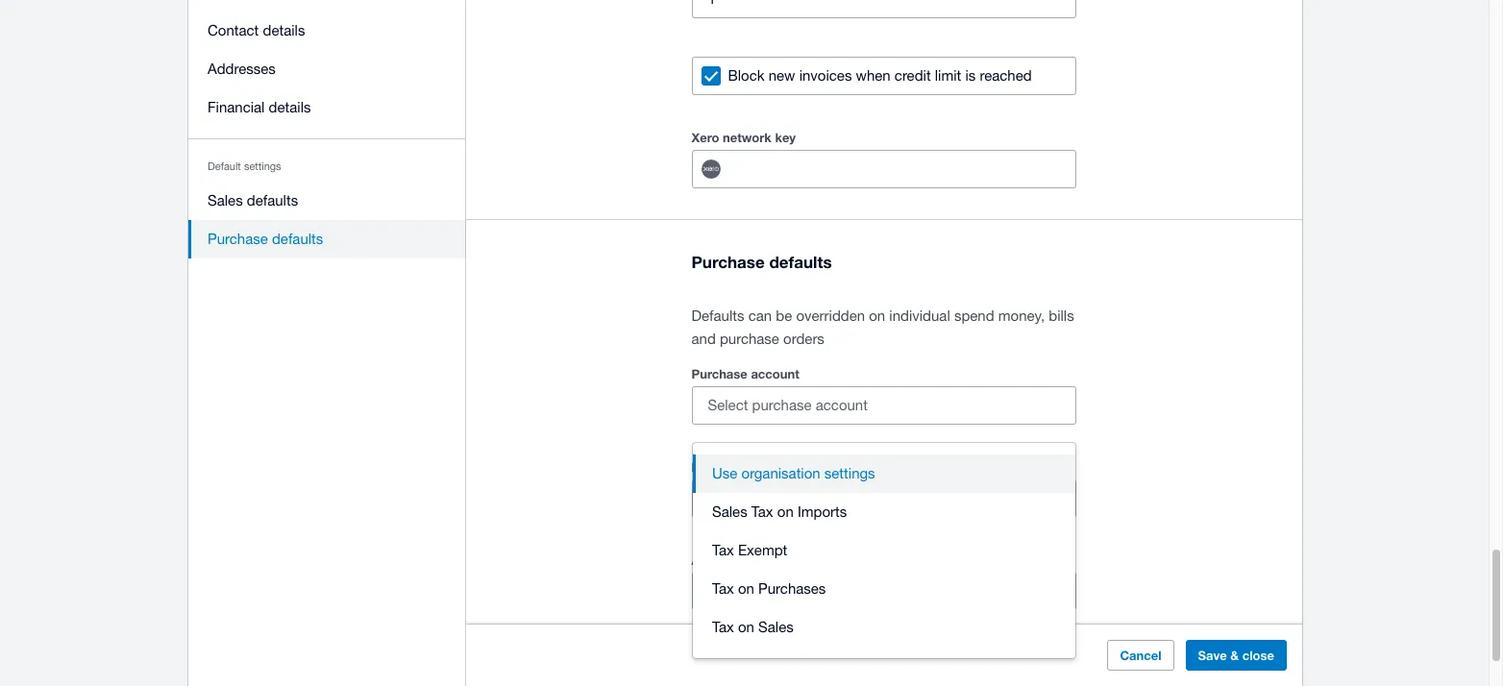 Task type: locate. For each thing, give the bounding box(es) containing it.
date right due
[[739, 460, 766, 475]]

&
[[1230, 648, 1239, 663]]

1 horizontal spatial settings
[[825, 465, 875, 482]]

1 horizontal spatial purchase defaults
[[692, 252, 832, 272]]

sales defaults
[[207, 192, 298, 209]]

list box containing use organisation settings
[[693, 443, 1076, 659]]

details right contact
[[262, 22, 305, 38]]

settings inside menu
[[244, 161, 281, 172]]

0 vertical spatial purchase defaults
[[207, 231, 323, 247]]

menu
[[188, 0, 466, 270]]

limit
[[935, 67, 962, 84]]

xero network key
[[692, 130, 796, 145]]

spend
[[955, 308, 995, 324]]

details for contact details
[[262, 22, 305, 38]]

on up purchase tax
[[738, 619, 755, 636]]

purchases
[[759, 581, 826, 597]]

day(s) after the bill date button
[[787, 480, 1076, 518]]

1 vertical spatial tax
[[751, 645, 770, 661]]

use organisation settings
[[712, 465, 875, 482]]

sales down use at the bottom of the page
[[712, 504, 748, 520]]

on
[[869, 308, 886, 324], [778, 504, 794, 520], [738, 581, 755, 597], [738, 619, 755, 636]]

cancel button
[[1108, 640, 1174, 671]]

1 vertical spatial details
[[268, 99, 311, 115]]

settings up the "after"
[[825, 465, 875, 482]]

tax exempt
[[712, 542, 788, 559]]

2 horizontal spatial sales
[[759, 619, 794, 636]]

tax left are
[[712, 542, 734, 559]]

defaults up be
[[770, 252, 832, 272]]

tax right no
[[731, 583, 751, 600]]

imports
[[798, 504, 847, 520]]

None number field
[[693, 481, 787, 517]]

0 vertical spatial settings
[[244, 161, 281, 172]]

purchase defaults
[[207, 231, 323, 247], [692, 252, 832, 272]]

0 vertical spatial details
[[262, 22, 305, 38]]

overridden
[[796, 308, 865, 324]]

1 horizontal spatial date
[[925, 491, 954, 507]]

day(s) after the bill date
[[803, 491, 954, 507]]

purchase tax
[[692, 645, 770, 661]]

amounts are
[[692, 553, 768, 568]]

Credit limit amount number field
[[693, 0, 1075, 17]]

default
[[207, 161, 241, 172]]

sales tax on imports button
[[693, 493, 1076, 532]]

details down addresses link
[[268, 99, 311, 115]]

addresses
[[207, 61, 275, 77]]

sales
[[207, 192, 242, 209], [712, 504, 748, 520], [759, 619, 794, 636]]

0 horizontal spatial settings
[[244, 161, 281, 172]]

1 horizontal spatial tax
[[751, 645, 770, 661]]

0 horizontal spatial tax
[[731, 583, 751, 600]]

exempt
[[738, 542, 788, 559]]

sales down the default
[[207, 192, 242, 209]]

on left individual
[[869, 308, 886, 324]]

list box
[[693, 443, 1076, 659]]

save
[[1198, 648, 1227, 663]]

tax inside button
[[712, 581, 734, 597]]

tax for no tax
[[731, 583, 751, 600]]

tax for tax on purchases
[[712, 581, 734, 597]]

purchase account
[[692, 366, 800, 382]]

reached
[[980, 67, 1032, 84]]

1 vertical spatial date
[[925, 491, 954, 507]]

2 vertical spatial sales
[[759, 619, 794, 636]]

1 vertical spatial settings
[[825, 465, 875, 482]]

after
[[845, 491, 875, 507]]

on inside the defaults can be overridden on individual spend money, bills and purchase orders
[[869, 308, 886, 324]]

purchase defaults link
[[188, 220, 466, 259]]

addresses link
[[188, 50, 466, 88]]

tax on purchases
[[712, 581, 826, 597]]

network
[[723, 130, 772, 145]]

individual
[[890, 308, 951, 324]]

orders
[[784, 331, 825, 347]]

1 vertical spatial defaults
[[272, 231, 323, 247]]

invoices
[[800, 67, 852, 84]]

1 vertical spatial sales
[[712, 504, 748, 520]]

settings up sales defaults
[[244, 161, 281, 172]]

defaults
[[692, 308, 745, 324]]

tax
[[731, 583, 751, 600], [751, 645, 770, 661]]

bills
[[1049, 308, 1075, 324]]

contact details link
[[188, 12, 466, 50]]

0 vertical spatial defaults
[[246, 192, 298, 209]]

tax
[[752, 504, 774, 520], [712, 542, 734, 559], [712, 581, 734, 597], [712, 619, 734, 636]]

no tax button
[[692, 572, 1076, 611]]

date
[[739, 460, 766, 475], [925, 491, 954, 507]]

defaults
[[246, 192, 298, 209], [272, 231, 323, 247], [770, 252, 832, 272]]

0 horizontal spatial purchase defaults
[[207, 231, 323, 247]]

defaults down default settings
[[246, 192, 298, 209]]

tax down tax on sales
[[751, 645, 770, 661]]

tax on sales
[[712, 619, 794, 636]]

settings
[[244, 161, 281, 172], [825, 465, 875, 482]]

on right no
[[738, 581, 755, 597]]

0 vertical spatial tax
[[731, 583, 751, 600]]

0 vertical spatial date
[[739, 460, 766, 475]]

0 vertical spatial sales
[[207, 192, 242, 209]]

defaults down sales defaults link
[[272, 231, 323, 247]]

save & close button
[[1185, 640, 1287, 671]]

Xero network key field
[[738, 151, 1075, 187]]

due
[[714, 460, 736, 475]]

tax inside popup button
[[731, 583, 751, 600]]

financial details
[[207, 99, 311, 115]]

0 horizontal spatial sales
[[207, 192, 242, 209]]

bill due date group
[[692, 480, 1076, 518]]

1 horizontal spatial sales
[[712, 504, 748, 520]]

purchase down tax on sales
[[692, 645, 748, 661]]

purchase down sales defaults
[[207, 231, 268, 247]]

purchase up defaults
[[692, 252, 765, 272]]

use
[[712, 465, 738, 482]]

date right bill
[[925, 491, 954, 507]]

tax up purchase tax
[[712, 619, 734, 636]]

amounts
[[692, 553, 745, 568]]

tax down the amounts
[[712, 581, 734, 597]]

sales for sales defaults
[[207, 192, 242, 209]]

purchase defaults down sales defaults
[[207, 231, 323, 247]]

tax for tax exempt
[[712, 542, 734, 559]]

sales down the tax on purchases
[[759, 619, 794, 636]]

purchase defaults up can
[[692, 252, 832, 272]]

sales for sales tax on imports
[[712, 504, 748, 520]]

group containing use organisation settings
[[693, 443, 1076, 659]]

details
[[262, 22, 305, 38], [268, 99, 311, 115]]

when
[[856, 67, 891, 84]]

purchase
[[207, 231, 268, 247], [692, 252, 765, 272], [692, 366, 748, 382], [692, 645, 748, 661]]

group
[[693, 443, 1076, 659]]



Task type: vqa. For each thing, say whether or not it's contained in the screenshot.
Invoice number element
no



Task type: describe. For each thing, give the bounding box(es) containing it.
tax up exempt
[[752, 504, 774, 520]]

contact
[[207, 22, 258, 38]]

date inside popup button
[[925, 491, 954, 507]]

settings inside button
[[825, 465, 875, 482]]

account
[[751, 366, 800, 382]]

block
[[728, 67, 765, 84]]

defaults for 'purchase defaults' link
[[272, 231, 323, 247]]

purchase down "and" in the left of the page
[[692, 366, 748, 382]]

save & close
[[1198, 648, 1274, 663]]

xero
[[692, 130, 720, 145]]

none number field inside bill due date group
[[693, 481, 787, 517]]

purchase
[[720, 331, 780, 347]]

tax for purchase tax
[[751, 645, 770, 661]]

money,
[[999, 308, 1045, 324]]

key
[[775, 130, 796, 145]]

0 horizontal spatial date
[[739, 460, 766, 475]]

details for financial details
[[268, 99, 311, 115]]

default settings
[[207, 161, 281, 172]]

is
[[966, 67, 976, 84]]

tax on sales button
[[693, 609, 1076, 647]]

block new invoices when credit limit is reached
[[728, 67, 1032, 84]]

organisation
[[742, 465, 821, 482]]

credit
[[895, 67, 931, 84]]

be
[[776, 308, 792, 324]]

cancel
[[1120, 648, 1161, 663]]

can
[[749, 308, 772, 324]]

financial details link
[[188, 88, 466, 127]]

and
[[692, 331, 716, 347]]

defaults for sales defaults link
[[246, 192, 298, 209]]

tax on purchases button
[[693, 570, 1076, 609]]

menu containing contact details
[[188, 0, 466, 270]]

no
[[708, 583, 727, 600]]

defaults can be overridden on individual spend money, bills and purchase orders
[[692, 308, 1075, 347]]

1 vertical spatial purchase defaults
[[692, 252, 832, 272]]

contact details
[[207, 22, 305, 38]]

day(s)
[[803, 491, 841, 507]]

bill
[[903, 491, 921, 507]]

tax for tax on sales
[[712, 619, 734, 636]]

no tax
[[708, 583, 751, 600]]

on left imports
[[778, 504, 794, 520]]

on inside button
[[738, 581, 755, 597]]

the
[[879, 491, 899, 507]]

Purchase account field
[[693, 388, 1075, 424]]

purchase defaults inside menu
[[207, 231, 323, 247]]

bill
[[692, 460, 710, 475]]

purchase inside menu
[[207, 231, 268, 247]]

2 vertical spatial defaults
[[770, 252, 832, 272]]

sales tax on imports
[[712, 504, 847, 520]]

close
[[1242, 648, 1274, 663]]

tax exempt button
[[693, 532, 1076, 570]]

new
[[769, 67, 796, 84]]

are
[[749, 553, 768, 568]]

sales defaults link
[[188, 182, 466, 220]]

financial
[[207, 99, 264, 115]]

bill due date
[[692, 460, 766, 475]]

use organisation settings button
[[693, 455, 1076, 493]]



